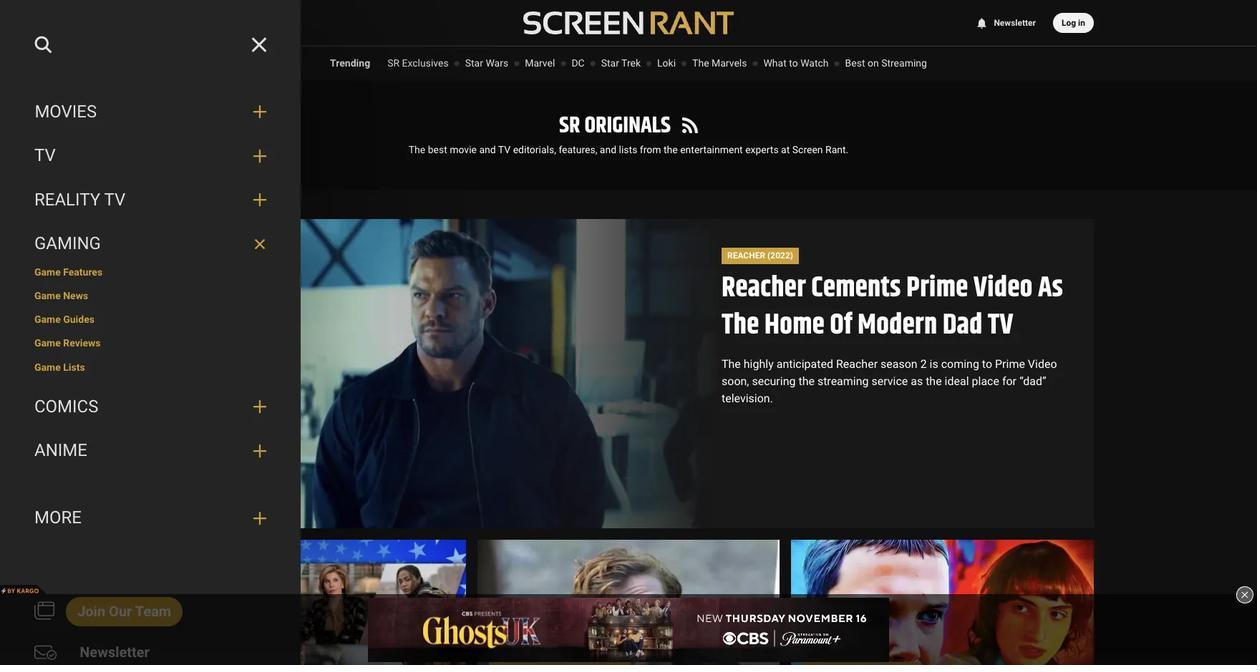 Task type: describe. For each thing, give the bounding box(es) containing it.
originals
[[584, 108, 671, 143]]

game for game features
[[34, 266, 61, 278]]

1 and from the left
[[479, 144, 496, 155]]

marvel
[[525, 57, 555, 69]]

marvels
[[712, 57, 747, 69]]

game reviews link
[[34, 337, 266, 350]]

cements
[[811, 266, 901, 310]]

screen
[[792, 144, 823, 155]]

features
[[63, 266, 102, 278]]

movies link
[[34, 101, 242, 123]]

editorials,
[[513, 144, 556, 155]]

highly
[[744, 357, 774, 371]]

tv down movies
[[34, 145, 56, 165]]

anticipated
[[777, 357, 833, 371]]

0 horizontal spatial newsletter link
[[68, 638, 161, 665]]

television.
[[722, 392, 773, 405]]

0 vertical spatial reacher
[[727, 251, 765, 261]]

to inside the highly anticipated reacher season 2 is coming to prime video soon, securing the streaming service as the ideal place for "dad" television.
[[982, 357, 992, 371]]

the marvels link
[[692, 57, 747, 69]]

the inside sr originals the best movie and tv editorials, features, and lists from the entertainment experts at screen rant.
[[409, 144, 425, 155]]

news
[[63, 290, 88, 301]]

gaming link
[[34, 233, 242, 255]]

more
[[34, 507, 82, 528]]

ideal
[[945, 374, 969, 388]]

what to watch link
[[764, 57, 829, 69]]

the highly anticipated reacher season 2 is coming to prime video soon, securing the streaming service as the ideal place for "dad" television.
[[722, 357, 1057, 405]]

movies
[[34, 101, 97, 121]]

rant.
[[826, 144, 849, 155]]

eleven and mike from stranger things image
[[791, 540, 1094, 665]]

in
[[1078, 18, 1085, 28]]

gaming
[[34, 233, 101, 254]]

game lists link
[[34, 361, 266, 374]]

sr exclusives link
[[387, 57, 449, 69]]

screenrant logo image
[[523, 11, 734, 34]]

video inside the highly anticipated reacher season 2 is coming to prime video soon, securing the streaming service as the ideal place for "dad" television.
[[1028, 357, 1057, 371]]

best on streaming link
[[845, 57, 927, 69]]

tv inside sr originals the best movie and tv editorials, features, and lists from the entertainment experts at screen rant.
[[498, 144, 511, 155]]

join
[[77, 603, 105, 620]]

movie
[[450, 144, 477, 155]]

sr for originals
[[559, 108, 580, 143]]

1 horizontal spatial the
[[799, 374, 815, 388]]

sr originals the best movie and tv editorials, features, and lists from the entertainment experts at screen rant.
[[409, 108, 849, 155]]

0 vertical spatial newsletter link
[[975, 18, 1036, 28]]

marvel link
[[525, 57, 555, 69]]

our
[[109, 603, 132, 620]]

guides
[[63, 314, 94, 325]]

service
[[872, 374, 908, 388]]

season
[[881, 357, 918, 371]]

reality tv link
[[34, 189, 242, 211]]

star for star trek
[[601, 57, 619, 69]]

game for game guides
[[34, 314, 61, 325]]

game guides link
[[34, 314, 266, 327]]

entertainment
[[680, 144, 743, 155]]

game for game lists
[[34, 361, 61, 373]]

paramount+ shows - lawmen bass reeves, good fight, special ops lioness, frasier, tulsa king, 1883 image
[[163, 540, 466, 665]]

place
[[972, 374, 999, 388]]

tv inside 'reacher (2022) reacher cements prime video as the home of modern dad tv'
[[988, 304, 1014, 347]]

star trek link
[[601, 57, 641, 69]]

join our team link
[[66, 597, 183, 626]]

dad
[[943, 304, 983, 347]]

the inside sr originals the best movie and tv editorials, features, and lists from the entertainment experts at screen rant.
[[664, 144, 678, 155]]

log
[[1062, 18, 1076, 28]]

what to watch
[[764, 57, 829, 69]]

prime inside 'reacher (2022) reacher cements prime video as the home of modern dad tv'
[[906, 266, 968, 310]]

1 vertical spatial reacher
[[722, 266, 806, 310]]

from
[[640, 144, 661, 155]]

star trek
[[601, 57, 641, 69]]

loki link
[[657, 57, 676, 69]]

exclusives
[[402, 57, 449, 69]]

best on streaming
[[845, 57, 927, 69]]

watch
[[801, 57, 829, 69]]



Task type: vqa. For each thing, say whether or not it's contained in the screenshot.
game lists
yes



Task type: locate. For each thing, give the bounding box(es) containing it.
0 horizontal spatial sr
[[387, 57, 400, 69]]

reacher (2022) reacher cements prime video as the home of modern dad tv
[[722, 251, 1063, 347]]

1 horizontal spatial star
[[601, 57, 619, 69]]

game up game news
[[34, 266, 61, 278]]

to
[[789, 57, 798, 69], [982, 357, 992, 371]]

1 horizontal spatial newsletter link
[[975, 18, 1036, 28]]

prime inside the highly anticipated reacher season 2 is coming to prime video soon, securing the streaming service as the ideal place for "dad" television.
[[995, 357, 1025, 371]]

prime
[[906, 266, 968, 310], [995, 357, 1025, 371]]

home
[[764, 304, 825, 347]]

0 horizontal spatial newsletter
[[80, 644, 150, 661]]

reacher up streaming
[[836, 357, 878, 371]]

to up the place
[[982, 357, 992, 371]]

4 game from the top
[[34, 337, 61, 349]]

2 game from the top
[[34, 290, 61, 301]]

newsletter down our on the left of the page
[[80, 644, 150, 661]]

game up game lists
[[34, 337, 61, 349]]

the up highly
[[722, 304, 759, 347]]

sr left exclusives
[[387, 57, 400, 69]]

and left lists
[[600, 144, 617, 155]]

game left news at the top of page
[[34, 290, 61, 301]]

game features link
[[34, 266, 266, 279]]

trek
[[622, 57, 641, 69]]

sr
[[387, 57, 400, 69], [559, 108, 580, 143]]

game down game news
[[34, 314, 61, 325]]

0 vertical spatial sr
[[387, 57, 400, 69]]

the right from
[[664, 144, 678, 155]]

1 vertical spatial video
[[1028, 357, 1057, 371]]

star left wars
[[465, 57, 483, 69]]

of
[[830, 304, 852, 347]]

to right what
[[789, 57, 798, 69]]

wars
[[486, 57, 508, 69]]

reacher left (2022)
[[727, 251, 765, 261]]

game inside "link"
[[34, 337, 61, 349]]

best
[[428, 144, 447, 155]]

tv
[[498, 144, 511, 155], [34, 145, 56, 165], [104, 189, 126, 209], [988, 304, 1014, 347]]

game lists
[[34, 361, 85, 373]]

video
[[973, 266, 1033, 310], [1028, 357, 1057, 371]]

1 horizontal spatial newsletter
[[994, 18, 1036, 28]]

5 game from the top
[[34, 361, 61, 373]]

sr up the features,
[[559, 108, 580, 143]]

2 horizontal spatial the
[[926, 374, 942, 388]]

reacher inside the highly anticipated reacher season 2 is coming to prime video soon, securing the streaming service as the ideal place for "dad" television.
[[836, 357, 878, 371]]

jack reacher standing tall while captured in reacher season 2 image
[[163, 219, 722, 529]]

trending
[[330, 57, 370, 69]]

the
[[692, 57, 709, 69], [409, 144, 425, 155], [722, 304, 759, 347], [722, 357, 741, 371]]

game left lists
[[34, 361, 61, 373]]

anime link
[[34, 441, 242, 462]]

0 horizontal spatial prime
[[906, 266, 968, 310]]

dc link
[[572, 57, 585, 69]]

lists
[[63, 361, 85, 373]]

game guides
[[34, 314, 94, 325]]

the down anticipated
[[799, 374, 815, 388]]

star wars link
[[465, 57, 508, 69]]

1 vertical spatial newsletter link
[[68, 638, 161, 665]]

0 horizontal spatial the
[[664, 144, 678, 155]]

video inside 'reacher (2022) reacher cements prime video as the home of modern dad tv'
[[973, 266, 1033, 310]]

game news link
[[34, 290, 266, 303]]

star for star wars
[[465, 57, 483, 69]]

anime
[[34, 441, 87, 461]]

the
[[664, 144, 678, 155], [799, 374, 815, 388], [926, 374, 942, 388]]

1 vertical spatial newsletter
[[80, 644, 150, 661]]

and
[[479, 144, 496, 155], [600, 144, 617, 155]]

2 star from the left
[[601, 57, 619, 69]]

reality tv
[[34, 189, 126, 209]]

tv right dad
[[988, 304, 1014, 347]]

loki
[[657, 57, 676, 69]]

0 horizontal spatial to
[[789, 57, 798, 69]]

for
[[1002, 374, 1017, 388]]

reviews
[[63, 337, 101, 349]]

"dad"
[[1019, 374, 1046, 388]]

modern
[[858, 304, 937, 347]]

troy looking at charlie in fear the walking dead season 8 episode 8 image
[[477, 540, 780, 665]]

game features
[[34, 266, 102, 278]]

2 and from the left
[[600, 144, 617, 155]]

tv right reality
[[104, 189, 126, 209]]

the marvels
[[692, 57, 747, 69]]

game for game news
[[34, 290, 61, 301]]

soon,
[[722, 374, 749, 388]]

2
[[920, 357, 927, 371]]

comics link
[[34, 396, 242, 418]]

newsletter link left log
[[975, 18, 1036, 28]]

experts
[[745, 144, 779, 155]]

sr inside sr originals the best movie and tv editorials, features, and lists from the entertainment experts at screen rant.
[[559, 108, 580, 143]]

0 vertical spatial newsletter
[[994, 18, 1036, 28]]

securing
[[752, 374, 796, 388]]

as
[[1038, 266, 1063, 310]]

0 vertical spatial prime
[[906, 266, 968, 310]]

reacher cements prime video as the home of modern dad tv link
[[722, 266, 1063, 347]]

and right movie on the left top of page
[[479, 144, 496, 155]]

reality
[[34, 189, 100, 209]]

newsletter link
[[975, 18, 1036, 28], [68, 638, 161, 665]]

the left marvels
[[692, 57, 709, 69]]

newsletter left log
[[994, 18, 1036, 28]]

the up "soon,"
[[722, 357, 741, 371]]

1 star from the left
[[465, 57, 483, 69]]

2 vertical spatial reacher
[[836, 357, 878, 371]]

game news
[[34, 290, 88, 301]]

0 horizontal spatial and
[[479, 144, 496, 155]]

on
[[868, 57, 879, 69]]

star
[[465, 57, 483, 69], [601, 57, 619, 69]]

the right as at bottom
[[926, 374, 942, 388]]

1 vertical spatial to
[[982, 357, 992, 371]]

3 game from the top
[[34, 314, 61, 325]]

the left best
[[409, 144, 425, 155]]

0 vertical spatial video
[[973, 266, 1033, 310]]

1 horizontal spatial sr
[[559, 108, 580, 143]]

game for game reviews
[[34, 337, 61, 349]]

team
[[135, 603, 171, 620]]

coming
[[941, 357, 979, 371]]

1 horizontal spatial and
[[600, 144, 617, 155]]

1 vertical spatial sr
[[559, 108, 580, 143]]

streaming
[[881, 57, 927, 69]]

features,
[[559, 144, 597, 155]]

is
[[930, 357, 938, 371]]

star wars
[[465, 57, 508, 69]]

tv left 'editorials,'
[[498, 144, 511, 155]]

1 game from the top
[[34, 266, 61, 278]]

1 vertical spatial prime
[[995, 357, 1025, 371]]

streaming
[[818, 374, 869, 388]]

1 horizontal spatial prime
[[995, 357, 1025, 371]]

best
[[845, 57, 865, 69]]

(2022)
[[768, 251, 793, 261]]

as
[[911, 374, 923, 388]]

newsletter link down our on the left of the page
[[68, 638, 161, 665]]

the inside the highly anticipated reacher season 2 is coming to prime video soon, securing the streaming service as the ideal place for "dad" television.
[[722, 357, 741, 371]]

join our team
[[77, 603, 171, 620]]

reacher
[[727, 251, 765, 261], [722, 266, 806, 310], [836, 357, 878, 371]]

log in
[[1062, 18, 1085, 28]]

sr exclusives
[[387, 57, 449, 69]]

star left the trek
[[601, 57, 619, 69]]

newsletter
[[994, 18, 1036, 28], [80, 644, 150, 661]]

the inside 'reacher (2022) reacher cements prime video as the home of modern dad tv'
[[722, 304, 759, 347]]

what
[[764, 57, 787, 69]]

0 horizontal spatial star
[[465, 57, 483, 69]]

reacher (2022) link
[[722, 248, 799, 264]]

reacher down reacher (2022) link
[[722, 266, 806, 310]]

0 vertical spatial to
[[789, 57, 798, 69]]

dc
[[572, 57, 585, 69]]

game reviews
[[34, 337, 101, 349]]

video up "dad"
[[1028, 357, 1057, 371]]

1 horizontal spatial to
[[982, 357, 992, 371]]

sr for exclusives
[[387, 57, 400, 69]]

tv link
[[34, 145, 242, 167]]

video left as
[[973, 266, 1033, 310]]

at
[[781, 144, 790, 155]]

comics
[[34, 396, 98, 416]]



